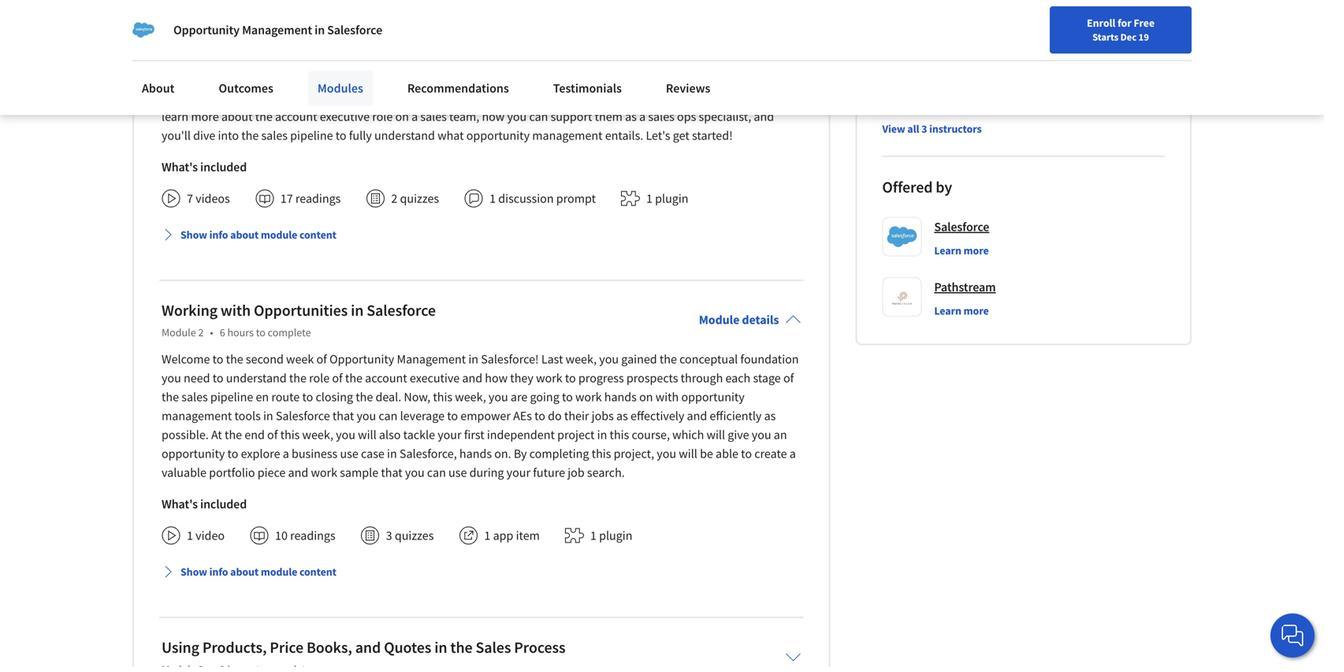 Task type: locate. For each thing, give the bounding box(es) containing it.
role inside welcome to the second week of opportunity management in salesforce! last week, you gained the conceptual foundation you need to understand the role of the account executive and how they work to progress prospects through each stage of the sales pipeline en route to closing the deal. now, this week, you are going to work hands on with opportunity management tools in salesforce that you can leverage to empower aes to do their jobs as effectively and efficiently as possible. at the end of this week, you will also tackle your first independent project in this course, which will give you an opportunity to explore a business use case in salesforce, hands on. by completing this project, you will be able to create a valuable portfolio piece and work sample that you can use during your future job search.
[[309, 371, 330, 387]]

0 horizontal spatial first
[[464, 428, 485, 443]]

they down salesforce!
[[510, 371, 534, 387]]

0 horizontal spatial week,
[[302, 428, 334, 443]]

0 vertical spatial week
[[162, 71, 189, 87]]

what's for 1 video
[[162, 497, 198, 513]]

7 videos
[[187, 191, 230, 207]]

None search field
[[225, 10, 603, 41]]

0 vertical spatial module
[[261, 228, 298, 242]]

1 vertical spatial understand
[[226, 371, 287, 387]]

1 vertical spatial during
[[470, 465, 504, 481]]

0 vertical spatial quizzes
[[400, 191, 439, 207]]

management inside welcome to opportunity management in salesforce, the third course in the salesforce sales operations professional certificate! by enrolling in this course, you are taking the next step to kickstarting your career in salesforce. in the first week of the course, you'll learn more about the handoff of qualified leads (i.e., prospects) from sdrs to account executives, and how salesforce chatter can help ensure that they stay on the same page during this process. you'll also learn more about the account executive role on a sales team, how you can support them as a sales ops specialist, and you'll dive into the sales pipeline to fully understand what opportunity management entails. let's get started!
[[533, 128, 603, 144]]

account down in
[[701, 71, 743, 87]]

project,
[[614, 447, 655, 462]]

that down case
[[381, 465, 403, 481]]

module down the 17
[[261, 228, 298, 242]]

0 vertical spatial management
[[533, 128, 603, 144]]

management up now,
[[397, 352, 466, 368]]

show down 1 video
[[181, 566, 207, 580]]

show info about module content button for 1 video
[[155, 559, 343, 587]]

learn more button for salesforce
[[935, 243, 989, 259]]

1 plugin for 1 discussion prompt
[[647, 191, 689, 207]]

how down enrolling
[[245, 90, 268, 106]]

welcome inside welcome to the second week of opportunity management in salesforce! last week, you gained the conceptual foundation you need to understand the role of the account executive and how they work to progress prospects through each stage of the sales pipeline en route to closing the deal. now, this week, you are going to work hands on with opportunity management tools in salesforce that you can leverage to empower aes to do their jobs as effectively and efficiently as possible. at the end of this week, you will also tackle your first independent project in this course, which will give you an opportunity to explore a business use case in salesforce, hands on. by completing this project, you will be able to create a valuable portfolio piece and work sample that you can use during your future job search.
[[162, 352, 210, 368]]

use up the sample
[[340, 447, 359, 462]]

learn more button down pathstream
[[935, 303, 989, 319]]

to
[[213, 33, 224, 49], [509, 52, 520, 68], [688, 71, 698, 87], [336, 128, 347, 144], [256, 326, 266, 340], [213, 352, 224, 368], [213, 371, 224, 387], [565, 371, 576, 387], [302, 390, 313, 406], [562, 390, 573, 406], [447, 409, 458, 424], [535, 409, 546, 424], [228, 447, 238, 462], [741, 447, 752, 462]]

0 horizontal spatial 2
[[198, 326, 204, 340]]

with inside welcome to the second week of opportunity management in salesforce! last week, you gained the conceptual foundation you need to understand the role of the account executive and how they work to progress prospects through each stage of the sales pipeline en route to closing the deal. now, this week, you are going to work hands on with opportunity management tools in salesforce that you can leverage to empower aes to do their jobs as effectively and efficiently as possible. at the end of this week, you will also tackle your first independent project in this course, which will give you an opportunity to explore a business use case in salesforce, hands on. by completing this project, you will be able to create a valuable portfolio piece and work sample that you can use during your future job search.
[[656, 390, 679, 406]]

recommendations
[[408, 80, 509, 96]]

1 show from the top
[[181, 228, 207, 242]]

0 horizontal spatial also
[[379, 428, 401, 443]]

0 vertical spatial opportunity
[[467, 128, 530, 144]]

17
[[281, 191, 293, 207]]

1 horizontal spatial work
[[536, 371, 563, 387]]

can down deal.
[[379, 409, 398, 424]]

to up their
[[562, 390, 573, 406]]

starts
[[1093, 31, 1119, 43]]

management up enrolling
[[242, 22, 312, 38]]

management down support in the left top of the page
[[533, 128, 603, 144]]

role inside welcome to opportunity management in salesforce, the third course in the salesforce sales operations professional certificate! by enrolling in this course, you are taking the next step to kickstarting your career in salesforce. in the first week of the course, you'll learn more about the handoff of qualified leads (i.e., prospects) from sdrs to account executives, and how salesforce chatter can help ensure that they stay on the same page during this process. you'll also learn more about the account executive role on a sales team, how you can support them as a sales ops specialist, and you'll dive into the sales pipeline to fully understand what opportunity management entails. let's get started!
[[372, 109, 393, 125]]

included down portfolio
[[200, 497, 247, 513]]

1 left app
[[485, 529, 491, 544]]

module
[[261, 228, 298, 242], [261, 566, 298, 580]]

0 vertical spatial what's included
[[162, 159, 247, 175]]

to up portfolio
[[228, 447, 238, 462]]

1 show info about module content from the top
[[181, 228, 337, 242]]

1 vertical spatial 1 plugin
[[591, 529, 633, 544]]

1 vertical spatial your
[[438, 428, 462, 443]]

1 vertical spatial pipeline
[[211, 390, 253, 406]]

1 horizontal spatial use
[[449, 465, 467, 481]]

the inside dropdown button
[[451, 639, 473, 658]]

show info about module content down 10
[[181, 566, 337, 580]]

1 horizontal spatial are
[[511, 390, 528, 406]]

included down 'into'
[[200, 159, 247, 175]]

give
[[728, 428, 750, 443]]

using products, price books, and quotes in the sales process
[[162, 639, 566, 658]]

will
[[358, 428, 377, 443], [707, 428, 726, 443], [679, 447, 698, 462]]

2 module from the top
[[261, 566, 298, 580]]

what's included up 1 video
[[162, 497, 247, 513]]

account inside welcome to the second week of opportunity management in salesforce! last week, you gained the conceptual foundation you need to understand the role of the account executive and how they work to progress prospects through each stage of the sales pipeline en route to closing the deal. now, this week, you are going to work hands on with opportunity management tools in salesforce that you can leverage to empower aes to do their jobs as effectively and efficiently as possible. at the end of this week, you will also tackle your first independent project in this course, which will give you an opportunity to explore a business use case in salesforce, hands on. by completing this project, you will be able to create a valuable portfolio piece and work sample that you can use during your future job search.
[[365, 371, 407, 387]]

1 horizontal spatial your
[[507, 465, 531, 481]]

pipeline up tools
[[211, 390, 253, 406]]

they
[[479, 90, 502, 106], [510, 371, 534, 387]]

2 vertical spatial on
[[640, 390, 653, 406]]

week
[[162, 71, 189, 87], [286, 352, 314, 368]]

module down working
[[162, 326, 196, 340]]

0 vertical spatial sales
[[612, 33, 640, 49]]

that down the closing
[[333, 409, 354, 424]]

0 vertical spatial content
[[300, 228, 337, 242]]

salesforce, inside welcome to opportunity management in salesforce, the third course in the salesforce sales operations professional certificate! by enrolling in this course, you are taking the next step to kickstarting your career in salesforce. in the first week of the course, you'll learn more about the handoff of qualified leads (i.e., prospects) from sdrs to account executives, and how salesforce chatter can help ensure that they stay on the same page during this process. you'll also learn more about the account executive role on a sales team, how you can support them as a sales ops specialist, and you'll dive into the sales pipeline to fully understand what opportunity management entails. let's get started!
[[378, 33, 435, 49]]

they inside welcome to opportunity management in salesforce, the third course in the salesforce sales operations professional certificate! by enrolling in this course, you are taking the next step to kickstarting your career in salesforce. in the first week of the course, you'll learn more about the handoff of qualified leads (i.e., prospects) from sdrs to account executives, and how salesforce chatter can help ensure that they stay on the same page during this process. you'll also learn more about the account executive role on a sales team, how you can support them as a sales ops specialist, and you'll dive into the sales pipeline to fully understand what opportunity management entails. let's get started!
[[479, 90, 502, 106]]

by
[[936, 178, 953, 197]]

that inside welcome to opportunity management in salesforce, the third course in the salesforce sales operations professional certificate! by enrolling in this course, you are taking the next step to kickstarting your career in salesforce. in the first week of the course, you'll learn more about the handoff of qualified leads (i.e., prospects) from sdrs to account executives, and how salesforce chatter can help ensure that they stay on the same page during this process. you'll also learn more about the account executive role on a sales team, how you can support them as a sales ops specialist, and you'll dive into the sales pipeline to fully understand what opportunity management entails. let's get started!
[[454, 90, 476, 106]]

welcome inside welcome to opportunity management in salesforce, the third course in the salesforce sales operations professional certificate! by enrolling in this course, you are taking the next step to kickstarting your career in salesforce. in the first week of the course, you'll learn more about the handoff of qualified leads (i.e., prospects) from sdrs to account executives, and how salesforce chatter can help ensure that they stay on the same page during this process. you'll also learn more about the account executive role on a sales team, how you can support them as a sales ops specialist, and you'll dive into the sales pipeline to fully understand what opportunity management entails. let's get started!
[[162, 33, 210, 49]]

plugin for 1 discussion prompt
[[655, 191, 689, 207]]

on
[[528, 90, 542, 106], [395, 109, 409, 125], [640, 390, 653, 406]]

0 horizontal spatial your
[[438, 428, 462, 443]]

a down help
[[412, 109, 418, 125]]

0 vertical spatial with
[[221, 301, 251, 321]]

1 horizontal spatial role
[[372, 109, 393, 125]]

1 vertical spatial info
[[209, 566, 228, 580]]

sales up career at the top left of the page
[[612, 33, 640, 49]]

0 vertical spatial they
[[479, 90, 502, 106]]

0 horizontal spatial that
[[333, 409, 354, 424]]

1 horizontal spatial 2
[[391, 191, 398, 207]]

about
[[357, 71, 388, 87], [221, 109, 253, 125], [230, 228, 259, 242], [230, 566, 259, 580]]

this
[[300, 52, 319, 68], [661, 90, 680, 106], [433, 390, 453, 406], [280, 428, 300, 443], [610, 428, 630, 443], [592, 447, 612, 462]]

executive
[[320, 109, 370, 125], [410, 371, 460, 387]]

quizzes for 2 quizzes
[[400, 191, 439, 207]]

1 horizontal spatial that
[[381, 465, 403, 481]]

role down help
[[372, 109, 393, 125]]

will left be
[[679, 447, 698, 462]]

leverage
[[400, 409, 445, 424]]

english button
[[994, 0, 1089, 51]]

17 readings
[[281, 191, 341, 207]]

welcome
[[162, 33, 210, 49], [162, 352, 210, 368]]

module up conceptual
[[699, 312, 740, 328]]

0 vertical spatial learn
[[935, 244, 962, 258]]

you'll
[[266, 71, 295, 87], [162, 128, 191, 144]]

1 vertical spatial plugin
[[599, 529, 633, 544]]

chat with us image
[[1281, 624, 1306, 649]]

1 horizontal spatial week,
[[455, 390, 486, 406]]

course,
[[322, 52, 360, 68], [225, 71, 263, 87], [632, 428, 670, 443]]

1 what's included from the top
[[162, 159, 247, 175]]

on inside welcome to the second week of opportunity management in salesforce! last week, you gained the conceptual foundation you need to understand the role of the account executive and how they work to progress prospects through each stage of the sales pipeline en route to closing the deal. now, this week, you are going to work hands on with opportunity management tools in salesforce that you can leverage to empower aes to do their jobs as effectively and efficiently as possible. at the end of this week, you will also tackle your first independent project in this course, which will give you an opportunity to explore a business use case in salesforce, hands on. by completing this project, you will be able to create a valuable portfolio piece and work sample that you can use during your future job search.
[[640, 390, 653, 406]]

leads
[[517, 71, 545, 87]]

3 inside button
[[922, 122, 928, 136]]

1 included from the top
[[200, 159, 247, 175]]

tools
[[235, 409, 261, 424]]

2 what's included from the top
[[162, 497, 247, 513]]

1 vertical spatial account
[[275, 109, 317, 125]]

learn down pathstream
[[935, 304, 962, 318]]

0 vertical spatial included
[[200, 159, 247, 175]]

instructors
[[930, 122, 982, 136]]

you up modules link
[[363, 52, 382, 68]]

hands
[[605, 390, 637, 406], [460, 447, 492, 462]]

hands left on.
[[460, 447, 492, 462]]

0 vertical spatial by
[[222, 52, 235, 68]]

what's included down dive
[[162, 159, 247, 175]]

1 info from the top
[[209, 228, 228, 242]]

you'll down enrolling
[[266, 71, 295, 87]]

readings for 17 readings
[[296, 191, 341, 207]]

1 plugin down let's
[[647, 191, 689, 207]]

course, down enrolling
[[225, 71, 263, 87]]

2 info from the top
[[209, 566, 228, 580]]

2 inside working with opportunities in salesforce module 2 • 6 hours to complete
[[198, 326, 204, 340]]

what's
[[162, 159, 198, 175], [162, 497, 198, 513]]

and up which at the right bottom
[[687, 409, 708, 424]]

understand
[[375, 128, 435, 144], [226, 371, 287, 387]]

going
[[530, 390, 560, 406]]

2 learn more button from the top
[[935, 303, 989, 319]]

1 learn more from the top
[[935, 244, 989, 258]]

to right leverage
[[447, 409, 458, 424]]

pipeline inside welcome to the second week of opportunity management in salesforce! last week, you gained the conceptual foundation you need to understand the role of the account executive and how they work to progress prospects through each stage of the sales pipeline en route to closing the deal. now, this week, you are going to work hands on with opportunity management tools in salesforce that you can leverage to empower aes to do their jobs as effectively and efficiently as possible. at the end of this week, you will also tackle your first independent project in this course, which will give you an opportunity to explore a business use case in salesforce, hands on. by completing this project, you will be able to create a valuable portfolio piece and work sample that you can use during your future job search.
[[211, 390, 253, 406]]

testimonials
[[553, 80, 622, 96]]

2 learn from the top
[[935, 304, 962, 318]]

sales left 'process'
[[476, 639, 511, 658]]

0 vertical spatial work
[[536, 371, 563, 387]]

salesforce inside welcome to the second week of opportunity management in salesforce! last week, you gained the conceptual foundation you need to understand the role of the account executive and how they work to progress prospects through each stage of the sales pipeline en route to closing the deal. now, this week, you are going to work hands on with opportunity management tools in salesforce that you can leverage to empower aes to do their jobs as effectively and efficiently as possible. at the end of this week, you will also tackle your first independent project in this course, which will give you an opportunity to explore a business use case in salesforce, hands on. by completing this project, you will be able to create a valuable portfolio piece and work sample that you can use during your future job search.
[[276, 409, 330, 424]]

learn
[[297, 71, 324, 87], [162, 109, 189, 125]]

opportunity management in salesforce
[[173, 22, 383, 38]]

create
[[755, 447, 788, 462]]

work down business
[[311, 465, 338, 481]]

1 content from the top
[[300, 228, 337, 242]]

0 horizontal spatial module
[[162, 326, 196, 340]]

0 horizontal spatial opportunity
[[162, 447, 225, 462]]

0 vertical spatial are
[[385, 52, 401, 68]]

during
[[623, 90, 658, 106], [470, 465, 504, 481]]

0 vertical spatial learn more button
[[935, 243, 989, 259]]

0 vertical spatial account
[[701, 71, 743, 87]]

0 vertical spatial also
[[760, 90, 782, 106]]

1 vertical spatial sales
[[476, 639, 511, 658]]

2 what's from the top
[[162, 497, 198, 513]]

view
[[883, 122, 906, 136]]

1 vertical spatial course,
[[225, 71, 263, 87]]

content for 10 readings
[[300, 566, 337, 580]]

0 horizontal spatial 1 plugin
[[591, 529, 633, 544]]

learn for salesforce
[[935, 244, 962, 258]]

2 horizontal spatial week,
[[566, 352, 597, 368]]

1 vertical spatial welcome
[[162, 352, 210, 368]]

0 horizontal spatial are
[[385, 52, 401, 68]]

opportunity down team,
[[467, 128, 530, 144]]

1 vertical spatial 2
[[198, 326, 204, 340]]

plugin down get
[[655, 191, 689, 207]]

1 vertical spatial opportunity
[[682, 390, 745, 406]]

2 show info about module content from the top
[[181, 566, 337, 580]]

learn down executives,
[[162, 109, 189, 125]]

opportunity inside welcome to opportunity management in salesforce, the third course in the salesforce sales operations professional certificate! by enrolling in this course, you are taking the next step to kickstarting your career in salesforce. in the first week of the course, you'll learn more about the handoff of qualified leads (i.e., prospects) from sdrs to account executives, and how salesforce chatter can help ensure that they stay on the same page during this process. you'll also learn more about the account executive role on a sales team, how you can support them as a sales ops specialist, and you'll dive into the sales pipeline to fully understand what opportunity management entails. let's get started!
[[226, 33, 291, 49]]

2 horizontal spatial on
[[640, 390, 653, 406]]

work up their
[[576, 390, 602, 406]]

trailhead image
[[885, 51, 920, 85]]

1 horizontal spatial opportunity
[[467, 128, 530, 144]]

also up case
[[379, 428, 401, 443]]

pipeline
[[290, 128, 333, 144], [211, 390, 253, 406]]

0 horizontal spatial plugin
[[599, 529, 633, 544]]

you left an
[[752, 428, 772, 443]]

prospects)
[[572, 71, 628, 87]]

module for 10 readings
[[261, 566, 298, 580]]

0 horizontal spatial week
[[162, 71, 189, 87]]

by inside welcome to opportunity management in salesforce, the third course in the salesforce sales operations professional certificate! by enrolling in this course, you are taking the next step to kickstarting your career in salesforce. in the first week of the course, you'll learn more about the handoff of qualified leads (i.e., prospects) from sdrs to account executives, and how salesforce chatter can help ensure that they stay on the same page during this process. you'll also learn more about the account executive role on a sales team, how you can support them as a sales ops specialist, and you'll dive into the sales pipeline to fully understand what opportunity management entails. let's get started!
[[222, 52, 235, 68]]

show info about module content for 17 readings
[[181, 228, 337, 242]]

1 vertical spatial they
[[510, 371, 534, 387]]

1 horizontal spatial week
[[286, 352, 314, 368]]

learn more down pathstream
[[935, 304, 989, 318]]

learn more for salesforce
[[935, 244, 989, 258]]

2 horizontal spatial opportunity
[[682, 390, 745, 406]]

understand up en
[[226, 371, 287, 387]]

opportunities
[[254, 301, 348, 321]]

1 horizontal spatial account
[[365, 371, 407, 387]]

english
[[1022, 18, 1061, 34]]

0 vertical spatial understand
[[375, 128, 435, 144]]

0 horizontal spatial management
[[162, 409, 232, 424]]

2 vertical spatial course,
[[632, 428, 670, 443]]

through
[[681, 371, 723, 387]]

executive down chatter
[[320, 109, 370, 125]]

outcomes
[[219, 80, 274, 96]]

first
[[754, 52, 775, 68], [464, 428, 485, 443]]

a
[[412, 109, 418, 125], [640, 109, 646, 125], [283, 447, 289, 462], [790, 447, 796, 462]]

0 vertical spatial during
[[623, 90, 658, 106]]

module
[[699, 312, 740, 328], [162, 326, 196, 340]]

a right create
[[790, 447, 796, 462]]

executive inside welcome to opportunity management in salesforce, the third course in the salesforce sales operations professional certificate! by enrolling in this course, you are taking the next step to kickstarting your career in salesforce. in the first week of the course, you'll learn more about the handoff of qualified leads (i.e., prospects) from sdrs to account executives, and how salesforce chatter can help ensure that they stay on the same page during this process. you'll also learn more about the account executive role on a sales team, how you can support them as a sales ops specialist, and you'll dive into the sales pipeline to fully understand what opportunity management entails. let's get started!
[[320, 109, 370, 125]]

entails.
[[605, 128, 644, 144]]

readings for 10 readings
[[290, 529, 336, 544]]

1 vertical spatial included
[[200, 497, 247, 513]]

3
[[922, 122, 928, 136], [386, 529, 392, 544]]

0 vertical spatial week,
[[566, 352, 597, 368]]

foundation
[[741, 352, 799, 368]]

the up possible.
[[162, 390, 179, 406]]

in inside using products, price books, and quotes in the sales process dropdown button
[[435, 639, 447, 658]]

to right step
[[509, 52, 520, 68]]

1 learn from the top
[[935, 244, 962, 258]]

0 vertical spatial you'll
[[266, 71, 295, 87]]

2 vertical spatial work
[[311, 465, 338, 481]]

1 vertical spatial how
[[482, 109, 505, 125]]

learn for pathstream
[[935, 304, 962, 318]]

and inside dropdown button
[[355, 639, 381, 658]]

salesforce, up taking
[[378, 33, 435, 49]]

2 welcome from the top
[[162, 352, 210, 368]]

more
[[327, 71, 355, 87], [191, 109, 219, 125], [964, 244, 989, 258], [964, 304, 989, 318]]

what's included for videos
[[162, 159, 247, 175]]

books,
[[307, 639, 352, 658]]

1 vertical spatial are
[[511, 390, 528, 406]]

sales inside welcome to the second week of opportunity management in salesforce! last week, you gained the conceptual foundation you need to understand the role of the account executive and how they work to progress prospects through each stage of the sales pipeline en route to closing the deal. now, this week, you are going to work hands on with opportunity management tools in salesforce that you can leverage to empower aes to do their jobs as effectively and efficiently as possible. at the end of this week, you will also tackle your first independent project in this course, which will give you an opportunity to explore a business use case in salesforce, hands on. by completing this project, you will be able to create a valuable portfolio piece and work sample that you can use during your future job search.
[[182, 390, 208, 406]]

content down 10 readings
[[300, 566, 337, 580]]

piece
[[258, 465, 286, 481]]

1 vertical spatial week
[[286, 352, 314, 368]]

1 what's from the top
[[162, 159, 198, 175]]

use down empower
[[449, 465, 467, 481]]

working with opportunities in salesforce module 2 • 6 hours to complete
[[162, 301, 436, 340]]

1 welcome from the top
[[162, 33, 210, 49]]

during inside welcome to the second week of opportunity management in salesforce! last week, you gained the conceptual foundation you need to understand the role of the account executive and how they work to progress prospects through each stage of the sales pipeline en route to closing the deal. now, this week, you are going to work hands on with opportunity management tools in salesforce that you can leverage to empower aes to do their jobs as effectively and efficiently as possible. at the end of this week, you will also tackle your first independent project in this course, which will give you an opportunity to explore a business use case in salesforce, hands on. by completing this project, you will be able to create a valuable portfolio piece and work sample that you can use during your future job search.
[[470, 465, 504, 481]]

more down pathstream
[[964, 304, 989, 318]]

2 content from the top
[[300, 566, 337, 580]]

show down 7
[[181, 228, 207, 242]]

management inside welcome to the second week of opportunity management in salesforce! last week, you gained the conceptual foundation you need to understand the role of the account executive and how they work to progress prospects through each stage of the sales pipeline en route to closing the deal. now, this week, you are going to work hands on with opportunity management tools in salesforce that you can leverage to empower aes to do their jobs as effectively and efficiently as possible. at the end of this week, you will also tackle your first independent project in this course, which will give you an opportunity to explore a business use case in salesforce, hands on. by completing this project, you will be able to create a valuable portfolio piece and work sample that you can use during your future job search.
[[397, 352, 466, 368]]

are inside welcome to opportunity management in salesforce, the third course in the salesforce sales operations professional certificate! by enrolling in this course, you are taking the next step to kickstarting your career in salesforce. in the first week of the course, you'll learn more about the handoff of qualified leads (i.e., prospects) from sdrs to account executives, and how salesforce chatter can help ensure that they stay on the same page during this process. you'll also learn more about the account executive role on a sales team, how you can support them as a sales ops specialist, and you'll dive into the sales pipeline to fully understand what opportunity management entails. let's get started!
[[385, 52, 401, 68]]

1 vertical spatial salesforce,
[[400, 447, 457, 462]]

2 show from the top
[[181, 566, 207, 580]]

by inside welcome to the second week of opportunity management in salesforce! last week, you gained the conceptual foundation you need to understand the role of the account executive and how they work to progress prospects through each stage of the sales pipeline en route to closing the deal. now, this week, you are going to work hands on with opportunity management tools in salesforce that you can leverage to empower aes to do their jobs as effectively and efficiently as possible. at the end of this week, you will also tackle your first independent project in this course, which will give you an opportunity to explore a business use case in salesforce, hands on. by completing this project, you will be able to create a valuable portfolio piece and work sample that you can use during your future job search.
[[514, 447, 527, 462]]

learn down opportunity management in salesforce
[[297, 71, 324, 87]]

2
[[391, 191, 398, 207], [198, 326, 204, 340]]

you
[[363, 52, 382, 68], [507, 109, 527, 125], [600, 352, 619, 368], [162, 371, 181, 387], [489, 390, 508, 406], [357, 409, 376, 424], [336, 428, 356, 443], [752, 428, 772, 443], [657, 447, 677, 462], [405, 465, 425, 481]]

executive up now,
[[410, 371, 460, 387]]

week inside welcome to opportunity management in salesforce, the third course in the salesforce sales operations professional certificate! by enrolling in this course, you are taking the next step to kickstarting your career in salesforce. in the first week of the course, you'll learn more about the handoff of qualified leads (i.e., prospects) from sdrs to account executives, and how salesforce chatter can help ensure that they stay on the same page during this process. you'll also learn more about the account executive role on a sales team, how you can support them as a sales ops specialist, and you'll dive into the sales pipeline to fully understand what opportunity management entails. let's get started!
[[162, 71, 189, 87]]

each
[[726, 371, 751, 387]]

1 horizontal spatial also
[[760, 90, 782, 106]]

also inside welcome to the second week of opportunity management in salesforce! last week, you gained the conceptual foundation you need to understand the role of the account executive and how they work to progress prospects through each stage of the sales pipeline en route to closing the deal. now, this week, you are going to work hands on with opportunity management tools in salesforce that you can leverage to empower aes to do their jobs as effectively and efficiently as possible. at the end of this week, you will also tackle your first independent project in this course, which will give you an opportunity to explore a business use case in salesforce, hands on. by completing this project, you will be able to create a valuable portfolio piece and work sample that you can use during your future job search.
[[379, 428, 401, 443]]

2 vertical spatial opportunity
[[162, 447, 225, 462]]

1 vertical spatial learn more
[[935, 304, 989, 318]]

recommendations link
[[398, 71, 519, 106]]

0 vertical spatial readings
[[296, 191, 341, 207]]

0 vertical spatial on
[[528, 90, 542, 106]]

salesforce, down tackle
[[400, 447, 457, 462]]

1 vertical spatial show info about module content
[[181, 566, 337, 580]]

prompt
[[557, 191, 596, 207]]

in inside working with opportunities in salesforce module 2 • 6 hours to complete
[[351, 301, 364, 321]]

welcome up certificate!
[[162, 33, 210, 49]]

progress
[[579, 371, 624, 387]]

ops
[[677, 109, 697, 125]]

0 vertical spatial 1 plugin
[[647, 191, 689, 207]]

in
[[315, 22, 325, 38], [365, 33, 375, 49], [523, 33, 533, 49], [287, 52, 297, 68], [649, 52, 659, 68], [351, 301, 364, 321], [469, 352, 479, 368], [263, 409, 273, 424], [597, 428, 608, 443], [387, 447, 397, 462], [435, 639, 447, 658]]

what's down valuable
[[162, 497, 198, 513]]

specialist,
[[699, 109, 752, 125]]

2 show info about module content button from the top
[[155, 559, 343, 587]]

1 horizontal spatial pipeline
[[290, 128, 333, 144]]

the up prospects
[[660, 352, 677, 368]]

welcome for welcome to opportunity management in salesforce, the third course in the salesforce sales operations professional certificate! by enrolling in this course, you are taking the next step to kickstarting your career in salesforce. in the first week of the course, you'll learn more about the handoff of qualified leads (i.e., prospects) from sdrs to account executives, and how salesforce chatter can help ensure that they stay on the same page during this process. you'll also learn more about the account executive role on a sales team, how you can support them as a sales ops specialist, and you'll dive into the sales pipeline to fully understand what opportunity management entails. let's get started!
[[162, 33, 210, 49]]

0 vertical spatial first
[[754, 52, 775, 68]]

0 vertical spatial plugin
[[655, 191, 689, 207]]

show for 7
[[181, 228, 207, 242]]

reviews link
[[657, 71, 720, 106]]

also right the you'll
[[760, 90, 782, 106]]

learn more for pathstream
[[935, 304, 989, 318]]

to left fully
[[336, 128, 347, 144]]

this up modules
[[300, 52, 319, 68]]

gained
[[622, 352, 657, 368]]

1 module from the top
[[261, 228, 298, 242]]

account down modules link
[[275, 109, 317, 125]]

week,
[[566, 352, 597, 368], [455, 390, 486, 406], [302, 428, 334, 443]]

into
[[218, 128, 239, 144]]

that for ensure
[[454, 90, 476, 106]]

your up prospects)
[[587, 52, 611, 68]]

0 vertical spatial salesforce,
[[378, 33, 435, 49]]

10 readings
[[275, 529, 336, 544]]

during inside welcome to opportunity management in salesforce, the third course in the salesforce sales operations professional certificate! by enrolling in this course, you are taking the next step to kickstarting your career in salesforce. in the first week of the course, you'll learn more about the handoff of qualified leads (i.e., prospects) from sdrs to account executives, and how salesforce chatter can help ensure that they stay on the same page during this process. you'll also learn more about the account executive role on a sales team, how you can support them as a sales ops specialist, and you'll dive into the sales pipeline to fully understand what opportunity management entails. let's get started!
[[623, 90, 658, 106]]

show info about module content for 10 readings
[[181, 566, 337, 580]]

be
[[700, 447, 714, 462]]

salesforce
[[327, 22, 383, 38], [556, 33, 610, 49], [271, 90, 325, 106], [935, 219, 990, 235], [367, 301, 436, 321], [276, 409, 330, 424]]

0 vertical spatial 3
[[922, 122, 928, 136]]

account
[[701, 71, 743, 87], [275, 109, 317, 125], [365, 371, 407, 387]]

0 vertical spatial pipeline
[[290, 128, 333, 144]]

0 vertical spatial your
[[587, 52, 611, 68]]

enrolling
[[238, 52, 285, 68]]

with inside working with opportunities in salesforce module 2 • 6 hours to complete
[[221, 301, 251, 321]]

0 vertical spatial info
[[209, 228, 228, 242]]

your down on.
[[507, 465, 531, 481]]

executive inside welcome to the second week of opportunity management in salesforce! last week, you gained the conceptual foundation you need to understand the role of the account executive and how they work to progress prospects through each stage of the sales pipeline en route to closing the deal. now, this week, you are going to work hands on with opportunity management tools in salesforce that you can leverage to empower aes to do their jobs as effectively and efficiently as possible. at the end of this week, you will also tackle your first independent project in this course, which will give you an opportunity to explore a business use case in salesforce, hands on. by completing this project, you will be able to create a valuable portfolio piece and work sample that you can use during your future job search.
[[410, 371, 460, 387]]

this right now,
[[433, 390, 453, 406]]

module inside working with opportunities in salesforce module 2 • 6 hours to complete
[[162, 326, 196, 340]]

on.
[[495, 447, 512, 462]]

pipeline left fully
[[290, 128, 333, 144]]

the down the "outcomes"
[[255, 109, 273, 125]]

first inside welcome to the second week of opportunity management in salesforce! last week, you gained the conceptual foundation you need to understand the role of the account executive and how they work to progress prospects through each stage of the sales pipeline en route to closing the deal. now, this week, you are going to work hands on with opportunity management tools in salesforce that you can leverage to empower aes to do their jobs as effectively and efficiently as possible. at the end of this week, you will also tackle your first independent project in this course, which will give you an opportunity to explore a business use case in salesforce, hands on. by completing this project, you will be able to create a valuable portfolio piece and work sample that you can use during your future job search.
[[464, 428, 485, 443]]

1 show info about module content button from the top
[[155, 221, 343, 249]]

0 horizontal spatial account
[[275, 109, 317, 125]]

1 learn more button from the top
[[935, 243, 989, 259]]

price
[[270, 639, 304, 658]]

to left progress
[[565, 371, 576, 387]]

2 learn more from the top
[[935, 304, 989, 318]]

7
[[187, 191, 193, 207]]

1 vertical spatial module
[[261, 566, 298, 580]]

also
[[760, 90, 782, 106], [379, 428, 401, 443]]

offered by
[[883, 178, 953, 197]]

that up team,
[[454, 90, 476, 106]]

1 vertical spatial use
[[449, 465, 467, 481]]

learn more
[[935, 244, 989, 258], [935, 304, 989, 318]]

they inside welcome to the second week of opportunity management in salesforce! last week, you gained the conceptual foundation you need to understand the role of the account executive and how they work to progress prospects through each stage of the sales pipeline en route to closing the deal. now, this week, you are going to work hands on with opportunity management tools in salesforce that you can leverage to empower aes to do their jobs as effectively and efficiently as possible. at the end of this week, you will also tackle your first independent project in this course, which will give you an opportunity to explore a business use case in salesforce, hands on. by completing this project, you will be able to create a valuable portfolio piece and work sample that you can use during your future job search.
[[510, 371, 534, 387]]

your inside welcome to opportunity management in salesforce, the third course in the salesforce sales operations professional certificate! by enrolling in this course, you are taking the next step to kickstarting your career in salesforce. in the first week of the course, you'll learn more about the handoff of qualified leads (i.e., prospects) from sdrs to account executives, and how salesforce chatter can help ensure that they stay on the same page during this process. you'll also learn more about the account executive role on a sales team, how you can support them as a sales ops specialist, and you'll dive into the sales pipeline to fully understand what opportunity management entails. let's get started!
[[587, 52, 611, 68]]

1 down let's
[[647, 191, 653, 207]]

42
[[1030, 14, 1041, 28]]

as up entails.
[[625, 109, 637, 125]]

show info about module content button for 7 videos
[[155, 221, 343, 249]]

show info about module content
[[181, 228, 337, 242], [181, 566, 337, 580]]

1 app item
[[485, 529, 540, 544]]

0 horizontal spatial 3
[[386, 529, 392, 544]]

1 horizontal spatial with
[[656, 390, 679, 406]]

2 included from the top
[[200, 497, 247, 513]]

course, down effectively
[[632, 428, 670, 443]]

will up case
[[358, 428, 377, 443]]

week, up progress
[[566, 352, 597, 368]]

also inside welcome to opportunity management in salesforce, the third course in the salesforce sales operations professional certificate! by enrolling in this course, you are taking the next step to kickstarting your career in salesforce. in the first week of the course, you'll learn more about the handoff of qualified leads (i.e., prospects) from sdrs to account executives, and how salesforce chatter can help ensure that they stay on the same page during this process. you'll also learn more about the account executive role on a sales team, how you can support them as a sales ops specialist, and you'll dive into the sales pipeline to fully understand what opportunity management entails. let's get started!
[[760, 90, 782, 106]]

to inside working with opportunities in salesforce module 2 • 6 hours to complete
[[256, 326, 266, 340]]

will up be
[[707, 428, 726, 443]]

2 horizontal spatial will
[[707, 428, 726, 443]]

do
[[548, 409, 562, 424]]

plugin for 1 app item
[[599, 529, 633, 544]]

readings
[[296, 191, 341, 207], [290, 529, 336, 544]]



Task type: vqa. For each thing, say whether or not it's contained in the screenshot.
the of corresponding to Engineering
no



Task type: describe. For each thing, give the bounding box(es) containing it.
operations
[[643, 33, 701, 49]]

0 horizontal spatial learn
[[162, 109, 189, 125]]

1 horizontal spatial you'll
[[266, 71, 295, 87]]

are inside welcome to the second week of opportunity management in salesforce! last week, you gained the conceptual foundation you need to understand the role of the account executive and how they work to progress prospects through each stage of the sales pipeline en route to closing the deal. now, this week, you are going to work hands on with opportunity management tools in salesforce that you can leverage to empower aes to do their jobs as effectively and efficiently as possible. at the end of this week, you will also tackle your first independent project in this course, which will give you an opportunity to explore a business use case in salesforce, hands on. by completing this project, you will be able to create a valuable portfolio piece and work sample that you can use during your future job search.
[[511, 390, 528, 406]]

more up chatter
[[327, 71, 355, 87]]

1 horizontal spatial will
[[679, 447, 698, 462]]

as inside welcome to opportunity management in salesforce, the third course in the salesforce sales operations professional certificate! by enrolling in this course, you are taking the next step to kickstarting your career in salesforce. in the first week of the course, you'll learn more about the handoff of qualified leads (i.e., prospects) from sdrs to account executives, and how salesforce chatter can help ensure that they stay on the same page during this process. you'll also learn more about the account executive role on a sales team, how you can support them as a sales ops specialist, and you'll dive into the sales pipeline to fully understand what opportunity management entails. let's get started!
[[625, 109, 637, 125]]

hours
[[227, 326, 254, 340]]

learn more button for pathstream
[[935, 303, 989, 319]]

you down which at the right bottom
[[657, 447, 677, 462]]

step
[[485, 52, 507, 68]]

you down tackle
[[405, 465, 425, 481]]

you left need
[[162, 371, 181, 387]]

app
[[493, 529, 514, 544]]

to left do
[[535, 409, 546, 424]]

you down the stay
[[507, 109, 527, 125]]

can left help
[[369, 90, 388, 106]]

professional
[[704, 33, 769, 49]]

career
[[614, 52, 647, 68]]

modules
[[318, 80, 363, 96]]

completing
[[530, 447, 589, 462]]

6
[[220, 326, 225, 340]]

trailhead link
[[932, 50, 982, 66]]

handoff
[[411, 71, 452, 87]]

at
[[211, 428, 222, 443]]

what's for 7 videos
[[162, 159, 198, 175]]

stay
[[504, 90, 526, 106]]

more down salesforce link
[[964, 244, 989, 258]]

salesforce!
[[481, 352, 539, 368]]

1 vertical spatial work
[[576, 390, 602, 406]]

understand inside welcome to the second week of opportunity management in salesforce! last week, you gained the conceptual foundation you need to understand the role of the account executive and how they work to progress prospects through each stage of the sales pipeline en route to closing the deal. now, this week, you are going to work hands on with opportunity management tools in salesforce that you can leverage to empower aes to do their jobs as effectively and efficiently as possible. at the end of this week, you will also tackle your first independent project in this course, which will give you an opportunity to explore a business use case in salesforce, hands on. by completing this project, you will be able to create a valuable portfolio piece and work sample that you can use during your future job search.
[[226, 371, 287, 387]]

executives,
[[162, 90, 220, 106]]

1 video
[[187, 529, 225, 544]]

them
[[595, 109, 623, 125]]

view all 3 instructors button
[[883, 121, 982, 137]]

0 horizontal spatial will
[[358, 428, 377, 443]]

need
[[184, 371, 210, 387]]

view all 3 instructors
[[883, 122, 982, 136]]

the down (i.e.,
[[545, 90, 562, 106]]

first inside welcome to opportunity management in salesforce, the third course in the salesforce sales operations professional certificate! by enrolling in this course, you are taking the next step to kickstarting your career in salesforce. in the first week of the course, you'll learn more about the handoff of qualified leads (i.e., prospects) from sdrs to account executives, and how salesforce chatter can help ensure that they stay on the same page during this process. you'll also learn more about the account executive role on a sales team, how you can support them as a sales ops specialist, and you'll dive into the sales pipeline to fully understand what opportunity management entails. let's get started!
[[754, 52, 775, 68]]

course, inside welcome to the second week of opportunity management in salesforce! last week, you gained the conceptual foundation you need to understand the role of the account executive and how they work to progress prospects through each stage of the sales pipeline en route to closing the deal. now, this week, you are going to work hands on with opportunity management tools in salesforce that you can leverage to empower aes to do their jobs as effectively and efficiently as possible. at the end of this week, you will also tackle your first independent project in this course, which will give you an opportunity to explore a business use case in salesforce, hands on. by completing this project, you will be able to create a valuable portfolio piece and work sample that you can use during your future job search.
[[632, 428, 670, 443]]

sales inside dropdown button
[[476, 639, 511, 658]]

free
[[1134, 16, 1155, 30]]

quizzes for 3 quizzes
[[395, 529, 434, 544]]

the up route
[[289, 371, 307, 387]]

aes
[[513, 409, 532, 424]]

1 horizontal spatial module
[[699, 312, 740, 328]]

trailhead
[[932, 50, 982, 66]]

1 horizontal spatial on
[[528, 90, 542, 106]]

the right 'into'
[[241, 128, 259, 144]]

that for salesforce
[[333, 409, 354, 424]]

the right at
[[225, 428, 242, 443]]

the left the third
[[438, 33, 455, 49]]

1 left discussion
[[490, 191, 496, 207]]

salesforce link
[[935, 217, 990, 237]]

salesforce.
[[662, 52, 719, 68]]

to right route
[[302, 390, 313, 406]]

1 vertical spatial week,
[[455, 390, 486, 406]]

project
[[558, 428, 595, 443]]

opportunity up certificate!
[[173, 22, 240, 38]]

to down salesforce.
[[688, 71, 698, 87]]

quotes
[[384, 639, 432, 658]]

salesforce, inside welcome to the second week of opportunity management in salesforce! last week, you gained the conceptual foundation you need to understand the role of the account executive and how they work to progress prospects through each stage of the sales pipeline en route to closing the deal. now, this week, you are going to work hands on with opportunity management tools in salesforce that you can leverage to empower aes to do their jobs as effectively and efficiently as possible. at the end of this week, you will also tackle your first independent project in this course, which will give you an opportunity to explore a business use case in salesforce, hands on. by completing this project, you will be able to create a valuable portfolio piece and work sample that you can use during your future job search.
[[400, 447, 457, 462]]

taking
[[404, 52, 437, 68]]

0 vertical spatial learn
[[297, 71, 324, 87]]

can left support in the left top of the page
[[530, 109, 548, 125]]

opportunity inside welcome to the second week of opportunity management in salesforce! last week, you gained the conceptual foundation you need to understand the role of the account executive and how they work to progress prospects through each stage of the sales pipeline en route to closing the deal. now, this week, you are going to work hands on with opportunity management tools in salesforce that you can leverage to empower aes to do their jobs as effectively and efficiently as possible. at the end of this week, you will also tackle your first independent project in this course, which will give you an opportunity to explore a business use case in salesforce, hands on. by completing this project, you will be able to create a valuable portfolio piece and work sample that you can use during your future job search.
[[330, 352, 395, 368]]

closing
[[316, 390, 353, 406]]

to down 6
[[213, 352, 224, 368]]

search.
[[587, 465, 625, 481]]

sales inside welcome to opportunity management in salesforce, the third course in the salesforce sales operations professional certificate! by enrolling in this course, you are taking the next step to kickstarting your career in salesforce. in the first week of the course, you'll learn more about the handoff of qualified leads (i.e., prospects) from sdrs to account executives, and how salesforce chatter can help ensure that they stay on the same page during this process. you'll also learn more about the account executive role on a sales team, how you can support them as a sales ops specialist, and you'll dive into the sales pipeline to fully understand what opportunity management entails. let's get started!
[[612, 33, 640, 49]]

next
[[459, 52, 482, 68]]

1 discussion prompt
[[490, 191, 596, 207]]

as up an
[[765, 409, 776, 424]]

now,
[[404, 390, 431, 406]]

0 horizontal spatial work
[[311, 465, 338, 481]]

opportunity inside welcome to opportunity management in salesforce, the third course in the salesforce sales operations professional certificate! by enrolling in this course, you are taking the next step to kickstarting your career in salesforce. in the first week of the course, you'll learn more about the handoff of qualified leads (i.e., prospects) from sdrs to account executives, and how salesforce chatter can help ensure that they stay on the same page during this process. you'll also learn more about the account executive role on a sales team, how you can support them as a sales ops specialist, and you'll dive into the sales pipeline to fully understand what opportunity management entails. let's get started!
[[467, 128, 530, 144]]

can down tackle
[[427, 465, 446, 481]]

content for 17 readings
[[300, 228, 337, 242]]

and down the you'll
[[754, 109, 775, 125]]

show notifications image
[[1112, 20, 1131, 39]]

management inside welcome to opportunity management in salesforce, the third course in the salesforce sales operations professional certificate! by enrolling in this course, you are taking the next step to kickstarting your career in salesforce. in the first week of the course, you'll learn more about the handoff of qualified leads (i.e., prospects) from sdrs to account executives, and how salesforce chatter can help ensure that they stay on the same page during this process. you'll also learn more about the account executive role on a sales team, how you can support them as a sales ops specialist, and you'll dive into the sales pipeline to fully understand what opportunity management entails. let's get started!
[[293, 33, 363, 49]]

the up help
[[391, 71, 408, 87]]

discussion
[[499, 191, 554, 207]]

sales down ensure
[[421, 109, 447, 125]]

included for 1 video
[[200, 497, 247, 513]]

pipeline inside welcome to opportunity management in salesforce, the third course in the salesforce sales operations professional certificate! by enrolling in this course, you are taking the next step to kickstarting your career in salesforce. in the first week of the course, you'll learn more about the handoff of qualified leads (i.e., prospects) from sdrs to account executives, and how salesforce chatter can help ensure that they stay on the same page during this process. you'll also learn more about the account executive role on a sales team, how you can support them as a sales ops specialist, and you'll dive into the sales pipeline to fully understand what opportunity management entails. let's get started!
[[290, 128, 333, 144]]

1 vertical spatial you'll
[[162, 128, 191, 144]]

1 vertical spatial hands
[[460, 447, 492, 462]]

valuable
[[162, 465, 207, 481]]

week inside welcome to the second week of opportunity management in salesforce! last week, you gained the conceptual foundation you need to understand the role of the account executive and how they work to progress prospects through each stage of the sales pipeline en route to closing the deal. now, this week, you are going to work hands on with opportunity management tools in salesforce that you can leverage to empower aes to do their jobs as effectively and efficiently as possible. at the end of this week, you will also tackle your first independent project in this course, which will give you an opportunity to explore a business use case in salesforce, hands on. by completing this project, you will be able to create a valuable portfolio piece and work sample that you can use during your future job search.
[[286, 352, 314, 368]]

salesforce image
[[132, 19, 155, 41]]

case
[[361, 447, 385, 462]]

support
[[551, 109, 593, 125]]

included for 7 videos
[[200, 159, 247, 175]]

0 horizontal spatial use
[[340, 447, 359, 462]]

using
[[162, 639, 199, 658]]

management inside welcome to the second week of opportunity management in salesforce! last week, you gained the conceptual foundation you need to understand the role of the account executive and how they work to progress prospects through each stage of the sales pipeline en route to closing the deal. now, this week, you are going to work hands on with opportunity management tools in salesforce that you can leverage to empower aes to do their jobs as effectively and efficiently as possible. at the end of this week, you will also tackle your first independent project in this course, which will give you an opportunity to explore a business use case in salesforce, hands on. by completing this project, you will be able to create a valuable portfolio piece and work sample that you can use during your future job search.
[[162, 409, 232, 424]]

en
[[256, 390, 269, 406]]

10
[[275, 529, 288, 544]]

help
[[390, 90, 414, 106]]

a up piece
[[283, 447, 289, 462]]

modules link
[[308, 71, 373, 106]]

the left next
[[439, 52, 457, 68]]

this up the search.
[[592, 447, 612, 462]]

pathstream
[[935, 280, 996, 296]]

sdrs
[[658, 71, 685, 87]]

welcome to the second week of opportunity management in salesforce! last week, you gained the conceptual foundation you need to understand the role of the account executive and how they work to progress prospects through each stage of the sales pipeline en route to closing the deal. now, this week, you are going to work hands on with opportunity management tools in salesforce that you can leverage to empower aes to do their jobs as effectively and efficiently as possible. at the end of this week, you will also tackle your first independent project in this course, which will give you an opportunity to explore a business use case in salesforce, hands on. by completing this project, you will be able to create a valuable portfolio piece and work sample that you can use during your future job search.
[[162, 352, 799, 481]]

prospects
[[627, 371, 679, 387]]

1 down the search.
[[591, 529, 597, 544]]

this down sdrs
[[661, 90, 680, 106]]

efficiently
[[710, 409, 762, 424]]

info for 1 video
[[209, 566, 228, 580]]

the left deal.
[[356, 390, 373, 406]]

route
[[272, 390, 300, 406]]

1 left video
[[187, 529, 193, 544]]

and down business
[[288, 465, 309, 481]]

tackle
[[403, 428, 435, 443]]

same
[[564, 90, 593, 106]]

show for 1
[[181, 566, 207, 580]]

the up executives,
[[205, 71, 222, 87]]

third
[[458, 33, 483, 49]]

to right able
[[741, 447, 752, 462]]

complete
[[268, 326, 311, 340]]

chatter
[[327, 90, 366, 106]]

process.
[[683, 90, 726, 106]]

1 horizontal spatial hands
[[605, 390, 637, 406]]

qualified
[[468, 71, 514, 87]]

salesforce inside working with opportunities in salesforce module 2 • 6 hours to complete
[[367, 301, 436, 321]]

the right in
[[735, 52, 752, 68]]

2 vertical spatial that
[[381, 465, 403, 481]]

welcome for welcome to the second week of opportunity management in salesforce! last week, you gained the conceptual foundation you need to understand the role of the account executive and how they work to progress prospects through each stage of the sales pipeline en route to closing the deal. now, this week, you are going to work hands on with opportunity management tools in salesforce that you can leverage to empower aes to do their jobs as effectively and efficiently as possible. at the end of this week, you will also tackle your first independent project in this course, which will give you an opportunity to explore a business use case in salesforce, hands on. by completing this project, you will be able to create a valuable portfolio piece and work sample that you can use during your future job search.
[[162, 352, 210, 368]]

independent
[[487, 428, 555, 443]]

how inside welcome to the second week of opportunity management in salesforce! last week, you gained the conceptual foundation you need to understand the role of the account executive and how they work to progress prospects through each stage of the sales pipeline en route to closing the deal. now, this week, you are going to work hands on with opportunity management tools in salesforce that you can leverage to empower aes to do their jobs as effectively and efficiently as possible. at the end of this week, you will also tackle your first independent project in this course, which will give you an opportunity to explore a business use case in salesforce, hands on. by completing this project, you will be able to create a valuable portfolio piece and work sample that you can use during your future job search.
[[485, 371, 508, 387]]

to up certificate!
[[213, 33, 224, 49]]

end
[[245, 428, 265, 443]]

you down deal.
[[357, 409, 376, 424]]

more up dive
[[191, 109, 219, 125]]

info for 7 videos
[[209, 228, 228, 242]]

what
[[438, 128, 464, 144]]

the down hours
[[226, 352, 243, 368]]

this up project,
[[610, 428, 630, 443]]

jobs
[[592, 409, 614, 424]]

1 vertical spatial 3
[[386, 529, 392, 544]]

you up empower
[[489, 390, 508, 406]]

0 vertical spatial 2
[[391, 191, 398, 207]]

module for 17 readings
[[261, 228, 298, 242]]

a up entails.
[[640, 109, 646, 125]]

sales right 'into'
[[261, 128, 288, 144]]

you up business
[[336, 428, 356, 443]]

the up the closing
[[345, 371, 363, 387]]

sales up let's
[[649, 109, 675, 125]]

video
[[196, 529, 225, 544]]

and up empower
[[462, 371, 483, 387]]

started!
[[692, 128, 733, 144]]

0 horizontal spatial course,
[[225, 71, 263, 87]]

you up progress
[[600, 352, 619, 368]]

enroll
[[1088, 16, 1116, 30]]

what's included for video
[[162, 497, 247, 513]]

0 vertical spatial how
[[245, 90, 268, 106]]

and up 'into'
[[223, 90, 243, 106]]

2 horizontal spatial account
[[701, 71, 743, 87]]

as right jobs
[[617, 409, 628, 424]]

1 vertical spatial on
[[395, 109, 409, 125]]

about link
[[132, 71, 184, 106]]

for
[[1118, 16, 1132, 30]]

2 quizzes
[[391, 191, 439, 207]]

module details
[[699, 312, 779, 328]]

this up business
[[280, 428, 300, 443]]

to right need
[[213, 371, 224, 387]]

understand inside welcome to opportunity management in salesforce, the third course in the salesforce sales operations professional certificate! by enrolling in this course, you are taking the next step to kickstarting your career in salesforce. in the first week of the course, you'll learn more about the handoff of qualified leads (i.e., prospects) from sdrs to account executives, and how salesforce chatter can help ensure that they stay on the same page during this process. you'll also learn more about the account executive role on a sales team, how you can support them as a sales ops specialist, and you'll dive into the sales pipeline to fully understand what opportunity management entails. let's get started!
[[375, 128, 435, 144]]

reviews
[[666, 80, 711, 96]]

process
[[514, 639, 566, 658]]

videos
[[196, 191, 230, 207]]

the up kickstarting
[[536, 33, 553, 49]]

1 plugin for 1 app item
[[591, 529, 633, 544]]

1 horizontal spatial course,
[[322, 52, 360, 68]]

welcome to opportunity management in salesforce, the third course in the salesforce sales operations professional certificate! by enrolling in this course, you are taking the next step to kickstarting your career in salesforce. in the first week of the course, you'll learn more about the handoff of qualified leads (i.e., prospects) from sdrs to account executives, and how salesforce chatter can help ensure that they stay on the same page during this process. you'll also learn more about the account executive role on a sales team, how you can support them as a sales ops specialist, and you'll dive into the sales pipeline to fully understand what opportunity management entails. let's get started!
[[162, 33, 782, 144]]

you'll
[[729, 90, 758, 106]]

empower
[[461, 409, 511, 424]]



